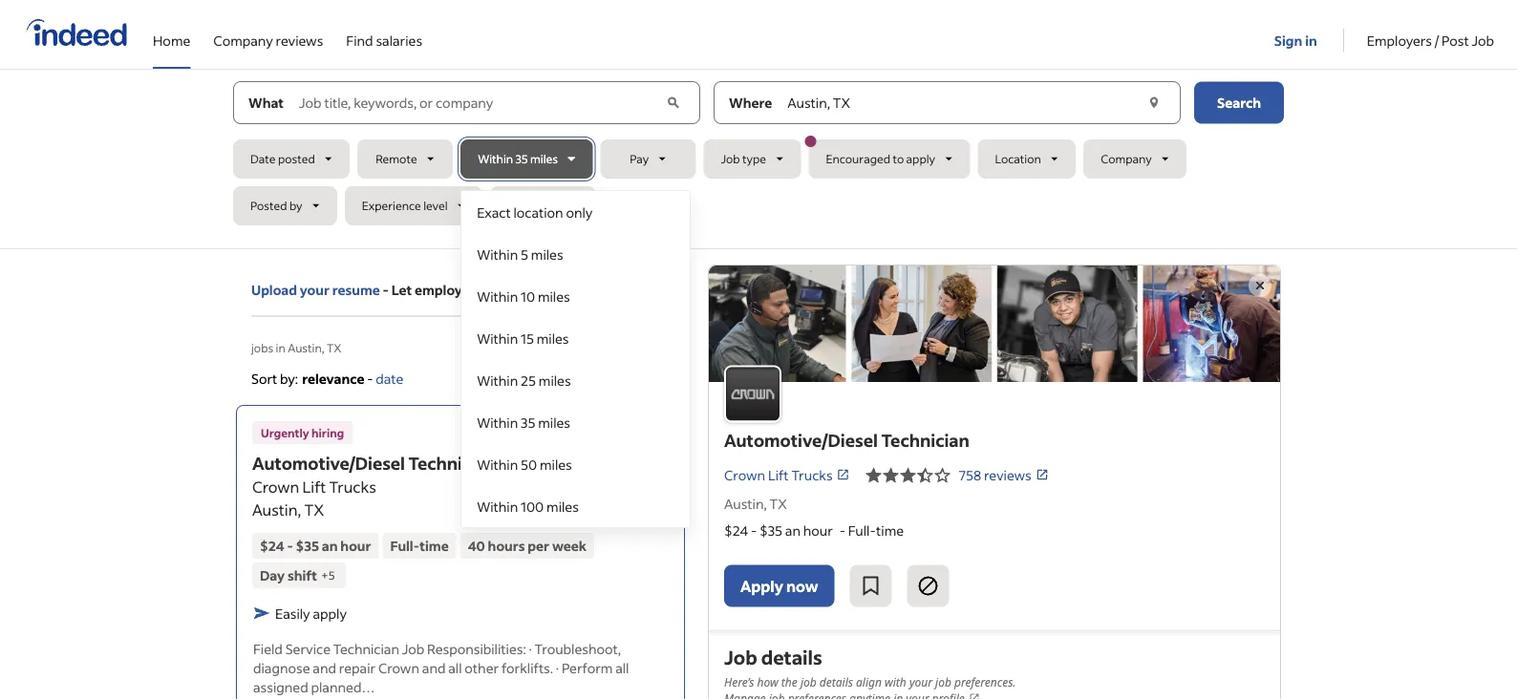 Task type: vqa. For each thing, say whether or not it's contained in the screenshot.
search: Job title, keywords, or company Text Box
no



Task type: locate. For each thing, give the bounding box(es) containing it.
1 horizontal spatial automotive/diesel technician
[[724, 429, 970, 451]]

date
[[376, 370, 404, 387]]

lift for crown lift trucks austin, tx
[[302, 477, 326, 497]]

and down responsibilities:
[[422, 659, 446, 676]]

time left 40
[[420, 537, 449, 555]]

your
[[300, 281, 330, 299], [910, 674, 933, 690]]

salaries
[[376, 32, 422, 49]]

$35 down the austin, tx
[[760, 522, 783, 540]]

an down the austin, tx
[[785, 522, 801, 540]]

in right sign
[[1306, 32, 1318, 49]]

lift up the austin, tx
[[768, 467, 789, 484]]

crown inside field service technician job responsibilities: · troubleshoot, diagnose and repair crown and all other forklifts. · perform all assigned planned…
[[378, 659, 420, 676]]

trucks
[[792, 467, 833, 484], [329, 477, 376, 497]]

0 horizontal spatial in
[[276, 340, 286, 355]]

miles for within 100 miles link at the left bottom
[[547, 498, 579, 515]]

0 vertical spatial technician
[[882, 429, 970, 451]]

automotive/diesel technician button
[[252, 452, 496, 474]]

week
[[552, 537, 587, 555]]

sort
[[251, 370, 277, 387]]

encouraged to apply
[[826, 151, 936, 166]]

within
[[478, 151, 513, 166], [477, 246, 518, 263], [477, 288, 518, 305], [477, 330, 518, 347], [477, 372, 518, 389], [477, 414, 518, 431], [477, 456, 518, 473], [477, 498, 518, 515]]

miles for the within 5 miles link
[[531, 246, 563, 263]]

0 horizontal spatial hour
[[341, 537, 371, 555]]

1 horizontal spatial $35
[[760, 522, 783, 540]]

miles right 10 at the left of the page
[[538, 288, 570, 305]]

full-time
[[390, 537, 449, 555]]

preferences.
[[955, 674, 1016, 690]]

austin, tx
[[724, 496, 787, 513]]

5 inside search field
[[521, 246, 529, 263]]

None search field
[[233, 81, 1284, 528]]

within up find
[[477, 246, 518, 263]]

technician up repair
[[333, 640, 399, 657]]

within left the 15
[[477, 330, 518, 347]]

0 horizontal spatial full-
[[390, 537, 420, 555]]

automotive/diesel technician
[[724, 429, 970, 451], [252, 452, 496, 474]]

here's
[[724, 674, 754, 690]]

details left 'align'
[[820, 674, 853, 690]]

miles down the within 25 miles link
[[538, 414, 571, 431]]

0 vertical spatial reviews
[[276, 32, 323, 49]]

0 horizontal spatial automotive/diesel technician
[[252, 452, 496, 474]]

to
[[893, 151, 904, 166]]

1 horizontal spatial crown
[[378, 659, 420, 676]]

1 vertical spatial 35
[[521, 414, 536, 431]]

35 up exact location only
[[516, 151, 528, 166]]

0 horizontal spatial tx
[[304, 500, 324, 520]]

2 vertical spatial technician
[[333, 640, 399, 657]]

post
[[1442, 32, 1469, 49]]

austin, inside the crown lift trucks austin, tx
[[252, 500, 301, 520]]

1 vertical spatial reviews
[[984, 467, 1032, 484]]

trucks down "automotive/diesel technician" button
[[329, 477, 376, 497]]

5
[[521, 246, 529, 263], [328, 568, 335, 583]]

0 vertical spatial in
[[1306, 32, 1318, 49]]

1 horizontal spatial technician
[[408, 452, 496, 474]]

miles right the 25
[[539, 372, 571, 389]]

$35 for $24 - $35 an hour
[[296, 537, 319, 555]]

1 all from the left
[[448, 659, 462, 676]]

details up the
[[761, 645, 822, 669]]

0 horizontal spatial clear element
[[664, 93, 684, 112]]

5 up you
[[521, 246, 529, 263]]

company up what
[[213, 32, 273, 49]]

company reviews
[[213, 32, 323, 49]]

0 vertical spatial 35
[[516, 151, 528, 166]]

What field
[[295, 82, 662, 124]]

within 35 miles up exact location only
[[478, 151, 558, 166]]

35 down the 25
[[521, 414, 536, 431]]

0 horizontal spatial job
[[801, 674, 817, 690]]

company
[[213, 32, 273, 49], [1101, 151, 1152, 166]]

job left responsibilities:
[[402, 640, 425, 657]]

austin, up $24 - $35 an hour at the left bottom
[[252, 500, 301, 520]]

clear element
[[664, 93, 684, 112], [1145, 93, 1164, 112]]

1 horizontal spatial hour
[[803, 522, 833, 540]]

tx down crown lift trucks
[[770, 496, 787, 513]]

here's how the job details align with your job preferences.
[[724, 674, 1016, 690]]

1 vertical spatial ·
[[556, 659, 559, 676]]

within left the 25
[[477, 372, 518, 389]]

posted
[[250, 198, 287, 213]]

0 vertical spatial apply
[[907, 151, 936, 166]]

1 horizontal spatial lift
[[768, 467, 789, 484]]

2 horizontal spatial crown
[[724, 467, 766, 484]]

within inside popup button
[[478, 151, 513, 166]]

crown up the austin, tx
[[724, 467, 766, 484]]

field service technician job responsibilities: · troubleshoot, diagnose and repair crown and all other forklifts. · perform all assigned planned…
[[253, 640, 629, 696]]

0 horizontal spatial apply
[[313, 605, 347, 622]]

tx up relevance
[[327, 340, 342, 355]]

within 25 miles link
[[462, 359, 690, 401]]

2 all from the left
[[616, 659, 629, 676]]

an up +
[[322, 537, 338, 555]]

1 horizontal spatial an
[[785, 522, 801, 540]]

0 horizontal spatial $24
[[260, 537, 284, 555]]

within for within 15 miles link
[[477, 330, 518, 347]]

experience
[[362, 198, 421, 213]]

time down 3.4 out of 5 stars. link to 758 company reviews (opens in a new tab) image
[[876, 522, 904, 540]]

date posted button
[[233, 140, 350, 179]]

2 job from the left
[[936, 674, 952, 690]]

reviews left find
[[276, 32, 323, 49]]

let
[[391, 281, 412, 299]]

and
[[313, 659, 336, 676], [422, 659, 446, 676]]

0 horizontal spatial reviews
[[276, 32, 323, 49]]

within left 100
[[477, 498, 518, 515]]

within inside 'link'
[[477, 414, 518, 431]]

technician left 50
[[408, 452, 496, 474]]

austin, up "by:"
[[288, 340, 325, 355]]

35 inside popup button
[[516, 151, 528, 166]]

crown for crown lift trucks austin, tx
[[252, 477, 299, 497]]

1 vertical spatial within 35 miles
[[477, 414, 571, 431]]

5 right shift
[[328, 568, 335, 583]]

0 horizontal spatial $35
[[296, 537, 319, 555]]

0 vertical spatial within 35 miles
[[478, 151, 558, 166]]

time
[[876, 522, 904, 540], [420, 537, 449, 555]]

reviews for 758 reviews
[[984, 467, 1032, 484]]

1 horizontal spatial clear element
[[1145, 93, 1164, 112]]

1 horizontal spatial in
[[1306, 32, 1318, 49]]

-
[[383, 281, 389, 299], [367, 370, 373, 387], [751, 522, 757, 540], [840, 522, 846, 540], [287, 537, 293, 555]]

1 horizontal spatial all
[[616, 659, 629, 676]]

full- up save this job image
[[848, 522, 876, 540]]

technician
[[882, 429, 970, 451], [408, 452, 496, 474], [333, 640, 399, 657]]

miles for within 15 miles link
[[537, 330, 569, 347]]

and down service
[[313, 659, 336, 676]]

job type button
[[704, 140, 801, 179]]

where
[[729, 94, 772, 111]]

1 horizontal spatial trucks
[[792, 467, 833, 484]]

within left 10 at the left of the page
[[477, 288, 518, 305]]

0 horizontal spatial 5
[[328, 568, 335, 583]]

miles right the 15
[[537, 330, 569, 347]]

0 vertical spatial ·
[[529, 640, 532, 657]]

apply right the "to" in the top of the page
[[907, 151, 936, 166]]

reviews inside company reviews link
[[276, 32, 323, 49]]

within 50 miles link
[[462, 443, 690, 485]]

1 horizontal spatial tx
[[327, 340, 342, 355]]

within 35 miles down within 25 miles
[[477, 414, 571, 431]]

how
[[757, 674, 779, 690]]

in right jobs
[[276, 340, 286, 355]]

per
[[528, 537, 550, 555]]

automotive/diesel down hiring on the bottom left
[[252, 452, 405, 474]]

1 horizontal spatial automotive/diesel
[[724, 429, 878, 451]]

lift
[[768, 467, 789, 484], [302, 477, 326, 497]]

crown lift trucks
[[724, 467, 833, 484]]

upload your resume - let employers find you
[[251, 281, 537, 299]]

technician inside field service technician job responsibilities: · troubleshoot, diagnose and repair crown and all other forklifts. · perform all assigned planned…
[[333, 640, 399, 657]]

crown inside the crown lift trucks austin, tx
[[252, 477, 299, 497]]

0 horizontal spatial company
[[213, 32, 273, 49]]

within 35 miles link
[[462, 401, 690, 443]]

all right perform at the left bottom of page
[[616, 659, 629, 676]]

1 vertical spatial technician
[[408, 452, 496, 474]]

miles right 50
[[540, 456, 572, 473]]

technician up 3.4 out of 5 stars. link to 758 company reviews (opens in a new tab) image
[[882, 429, 970, 451]]

1 horizontal spatial reviews
[[984, 467, 1032, 484]]

automotive/diesel up crown lift trucks link
[[724, 429, 878, 451]]

$24
[[724, 522, 748, 540], [260, 537, 284, 555]]

0 horizontal spatial technician
[[333, 640, 399, 657]]

miles up location
[[530, 151, 558, 166]]

job details
[[724, 645, 822, 669]]

hour for $24 - $35 an hour
[[341, 537, 371, 555]]

lift inside the crown lift trucks austin, tx
[[302, 477, 326, 497]]

apply
[[907, 151, 936, 166], [313, 605, 347, 622]]

within 15 miles
[[477, 330, 569, 347]]

sign
[[1275, 32, 1303, 49]]

1 vertical spatial 5
[[328, 568, 335, 583]]

job left preferences.
[[936, 674, 952, 690]]

$24 - $35 an hour - full-time
[[724, 522, 904, 540]]

0 vertical spatial automotive/diesel
[[724, 429, 878, 451]]

job inside field service technician job responsibilities: · troubleshoot, diagnose and repair crown and all other forklifts. · perform all assigned planned…
[[402, 640, 425, 657]]

miles up you
[[531, 246, 563, 263]]

miles inside 'link'
[[538, 414, 571, 431]]

job type
[[721, 151, 766, 166]]

$35 up shift
[[296, 537, 319, 555]]

assigned
[[253, 678, 308, 696]]

1 vertical spatial details
[[820, 674, 853, 690]]

home link
[[153, 0, 190, 65]]

crown
[[724, 467, 766, 484], [252, 477, 299, 497], [378, 659, 420, 676]]

reviews
[[276, 32, 323, 49], [984, 467, 1032, 484]]

$24 up day on the left
[[260, 537, 284, 555]]

$24 down the austin, tx
[[724, 522, 748, 540]]

automotive/diesel technician down hiring on the bottom left
[[252, 452, 496, 474]]

1 horizontal spatial full-
[[848, 522, 876, 540]]

tx up $24 - $35 an hour at the left bottom
[[304, 500, 324, 520]]

1 horizontal spatial apply
[[907, 151, 936, 166]]

job left type
[[721, 151, 740, 166]]

1 vertical spatial company
[[1101, 151, 1152, 166]]

35 inside 'link'
[[521, 414, 536, 431]]

what
[[248, 94, 284, 111]]

/
[[1435, 32, 1440, 49]]

company down clear image
[[1101, 151, 1152, 166]]

within 35 miles
[[478, 151, 558, 166], [477, 414, 571, 431]]

1 horizontal spatial 5
[[521, 246, 529, 263]]

0 vertical spatial company
[[213, 32, 273, 49]]

full- left 40
[[390, 537, 420, 555]]

lift down urgently hiring at the left bottom of the page
[[302, 477, 326, 497]]

1 job from the left
[[801, 674, 817, 690]]

1 vertical spatial in
[[276, 340, 286, 355]]

within for within 35 miles 'link'
[[477, 414, 518, 431]]

menu containing exact location only
[[461, 190, 691, 528]]

- left 'date' link
[[367, 370, 373, 387]]

0 horizontal spatial all
[[448, 659, 462, 676]]

job right the
[[801, 674, 817, 690]]

0 horizontal spatial trucks
[[329, 477, 376, 497]]

reviews right 758
[[984, 467, 1032, 484]]

crown right repair
[[378, 659, 420, 676]]

1 horizontal spatial your
[[910, 674, 933, 690]]

with
[[885, 674, 907, 690]]

· up forklifts.
[[529, 640, 532, 657]]

date posted
[[250, 151, 315, 166]]

posted by
[[250, 198, 302, 213]]

clear element up company popup button
[[1145, 93, 1164, 112]]

relevance
[[302, 370, 364, 387]]

menu inside search field
[[461, 190, 691, 528]]

hour up now
[[803, 522, 833, 540]]

in for jobs
[[276, 340, 286, 355]]

miles
[[530, 151, 558, 166], [531, 246, 563, 263], [538, 288, 570, 305], [537, 330, 569, 347], [539, 372, 571, 389], [538, 414, 571, 431], [540, 456, 572, 473], [547, 498, 579, 515]]

0 horizontal spatial an
[[322, 537, 338, 555]]

0 horizontal spatial lift
[[302, 477, 326, 497]]

2 clear element from the left
[[1145, 93, 1164, 112]]

1 vertical spatial automotive/diesel technician
[[252, 452, 496, 474]]

company inside popup button
[[1101, 151, 1152, 166]]

· down troubleshoot,
[[556, 659, 559, 676]]

0 horizontal spatial automotive/diesel
[[252, 452, 405, 474]]

crown down urgently
[[252, 477, 299, 497]]

now
[[786, 576, 818, 596]]

hour down the crown lift trucks austin, tx
[[341, 537, 371, 555]]

40
[[468, 537, 485, 555]]

0 vertical spatial details
[[761, 645, 822, 669]]

close job details image
[[1249, 274, 1272, 297]]

2 horizontal spatial tx
[[770, 496, 787, 513]]

Where field
[[784, 82, 1143, 124]]

crown lift trucks logo image
[[709, 266, 1281, 382], [724, 365, 782, 423]]

an for $24 - $35 an hour
[[322, 537, 338, 555]]

menu
[[461, 190, 691, 528]]

hour for $24 - $35 an hour - full-time
[[803, 522, 833, 540]]

1 horizontal spatial and
[[422, 659, 446, 676]]

1 clear element from the left
[[664, 93, 684, 112]]

your right upload
[[300, 281, 330, 299]]

easily apply
[[275, 605, 347, 622]]

automotive/diesel
[[724, 429, 878, 451], [252, 452, 405, 474]]

your right with
[[910, 674, 933, 690]]

trucks up $24 - $35 an hour - full-time
[[792, 467, 833, 484]]

3.4 out of 5 stars. link to 758 company reviews (opens in a new tab) image
[[865, 464, 951, 487]]

trucks inside the crown lift trucks austin, tx
[[329, 477, 376, 497]]

day
[[260, 567, 285, 584]]

0 vertical spatial 5
[[521, 246, 529, 263]]

within left 50
[[477, 456, 518, 473]]

1 horizontal spatial $24
[[724, 522, 748, 540]]

miles right 100
[[547, 498, 579, 515]]

exact
[[477, 204, 511, 221]]

search
[[1218, 94, 1261, 111]]

0 vertical spatial your
[[300, 281, 330, 299]]

1 horizontal spatial job
[[936, 674, 952, 690]]

forklifts.
[[502, 659, 553, 676]]

0 horizontal spatial your
[[300, 281, 330, 299]]

automotive/diesel technician up crown lift trucks link
[[724, 429, 970, 451]]

apply right easily
[[313, 605, 347, 622]]

crown lift trucks link
[[724, 465, 850, 486]]

job preferences (opens in a new window) image
[[969, 692, 980, 700]]

within for the within 25 miles link
[[477, 372, 518, 389]]

all left other
[[448, 659, 462, 676]]

within up exact
[[478, 151, 513, 166]]

0 horizontal spatial and
[[313, 659, 336, 676]]

remote
[[376, 151, 417, 166]]

miles for within 35 miles 'link'
[[538, 414, 571, 431]]

location button
[[978, 140, 1076, 179]]

in inside sign in link
[[1306, 32, 1318, 49]]

lift inside crown lift trucks link
[[768, 467, 789, 484]]

within down within 25 miles
[[477, 414, 518, 431]]

0 horizontal spatial crown
[[252, 477, 299, 497]]

1 horizontal spatial company
[[1101, 151, 1152, 166]]

clear element up pay popup button
[[664, 93, 684, 112]]



Task type: describe. For each thing, give the bounding box(es) containing it.
austin, down crown lift trucks
[[724, 496, 767, 513]]

within 35 miles inside popup button
[[478, 151, 558, 166]]

not interested image
[[917, 575, 940, 598]]

resume
[[332, 281, 380, 299]]

easily
[[275, 605, 310, 622]]

responsibilities:
[[427, 640, 526, 657]]

clear element for where
[[1145, 93, 1164, 112]]

$24 for $24 - $35 an hour
[[260, 537, 284, 555]]

1 horizontal spatial time
[[876, 522, 904, 540]]

trucks for crown lift trucks
[[792, 467, 833, 484]]

service
[[285, 640, 331, 657]]

within 100 miles
[[477, 498, 579, 515]]

you
[[513, 281, 537, 299]]

exact location only link
[[462, 191, 690, 233]]

employers / post job
[[1367, 32, 1495, 49]]

$24 for $24 - $35 an hour - full-time
[[724, 522, 748, 540]]

by
[[289, 198, 302, 213]]

posted
[[278, 151, 315, 166]]

miles for the within 25 miles link
[[539, 372, 571, 389]]

tx inside the crown lift trucks austin, tx
[[304, 500, 324, 520]]

clear image
[[664, 93, 684, 112]]

employers
[[415, 281, 482, 299]]

planned…
[[311, 678, 375, 696]]

reviews for company reviews
[[276, 32, 323, 49]]

sign in
[[1275, 32, 1318, 49]]

trucks for crown lift trucks austin, tx
[[329, 477, 376, 497]]

by:
[[280, 370, 298, 387]]

hiring
[[312, 425, 344, 440]]

within for within 100 miles link at the left bottom
[[477, 498, 518, 515]]

home
[[153, 32, 190, 49]]

pay
[[630, 151, 649, 166]]

clear image
[[1145, 93, 1164, 112]]

apply now
[[741, 576, 818, 596]]

10
[[521, 288, 535, 305]]

only
[[566, 204, 593, 221]]

+
[[321, 568, 328, 583]]

apply inside dropdown button
[[907, 151, 936, 166]]

within 5 miles link
[[462, 233, 690, 275]]

1 vertical spatial apply
[[313, 605, 347, 622]]

experience level button
[[345, 186, 483, 226]]

day shift + 5
[[260, 567, 335, 584]]

job inside dropdown button
[[721, 151, 740, 166]]

an for $24 - $35 an hour - full-time
[[785, 522, 801, 540]]

crown lift trucks austin, tx
[[252, 477, 376, 520]]

15
[[521, 330, 534, 347]]

crown for crown lift trucks
[[724, 467, 766, 484]]

within for within 10 miles link
[[477, 288, 518, 305]]

758 reviews link
[[959, 467, 1049, 484]]

type
[[743, 151, 766, 166]]

location
[[995, 151, 1041, 166]]

shift
[[288, 567, 317, 584]]

sign in link
[[1275, 1, 1321, 66]]

company reviews link
[[213, 0, 323, 65]]

within 10 miles
[[477, 288, 570, 305]]

lift for crown lift trucks
[[768, 467, 789, 484]]

within 15 miles link
[[462, 317, 690, 359]]

find salaries link
[[346, 0, 422, 65]]

clear element for what
[[664, 93, 684, 112]]

encouraged to apply button
[[805, 136, 970, 179]]

apply
[[741, 576, 783, 596]]

within for the within 5 miles link
[[477, 246, 518, 263]]

company for company
[[1101, 151, 1152, 166]]

upload
[[251, 281, 297, 299]]

troubleshoot,
[[535, 640, 621, 657]]

other
[[465, 659, 499, 676]]

0 horizontal spatial ·
[[529, 640, 532, 657]]

758 reviews
[[959, 467, 1032, 484]]

40 hours per week
[[468, 537, 587, 555]]

repair
[[339, 659, 376, 676]]

encouraged
[[826, 151, 891, 166]]

100
[[521, 498, 544, 515]]

within 50 miles
[[477, 456, 572, 473]]

758
[[959, 467, 982, 484]]

the
[[782, 674, 798, 690]]

1 vertical spatial automotive/diesel
[[252, 452, 405, 474]]

diagnose
[[253, 659, 310, 676]]

1 vertical spatial your
[[910, 674, 933, 690]]

within 100 miles link
[[462, 485, 690, 528]]

50
[[521, 456, 537, 473]]

0 horizontal spatial time
[[420, 537, 449, 555]]

within 25 miles
[[477, 372, 571, 389]]

1 horizontal spatial ·
[[556, 659, 559, 676]]

save this job image
[[860, 575, 882, 598]]

miles for within 50 miles link in the left bottom of the page
[[540, 456, 572, 473]]

miles for within 10 miles link
[[538, 288, 570, 305]]

- up day shift + 5
[[287, 537, 293, 555]]

employers / post job link
[[1367, 0, 1495, 65]]

in for sign
[[1306, 32, 1318, 49]]

2 horizontal spatial technician
[[882, 429, 970, 451]]

$24 - $35 an hour
[[260, 537, 371, 555]]

pay button
[[601, 140, 696, 179]]

job up here's
[[724, 645, 758, 669]]

within 35 miles inside 'link'
[[477, 414, 571, 431]]

- left let
[[383, 281, 389, 299]]

field
[[253, 640, 283, 657]]

date
[[250, 151, 276, 166]]

job right post
[[1472, 32, 1495, 49]]

$35 for $24 - $35 an hour - full-time
[[760, 522, 783, 540]]

posted by button
[[233, 186, 337, 226]]

urgently
[[261, 425, 309, 440]]

- down the austin, tx
[[751, 522, 757, 540]]

0 vertical spatial automotive/diesel technician
[[724, 429, 970, 451]]

miles inside popup button
[[530, 151, 558, 166]]

date link
[[376, 370, 404, 387]]

5 inside day shift + 5
[[328, 568, 335, 583]]

employers
[[1367, 32, 1433, 49]]

remote button
[[358, 140, 453, 179]]

within 10 miles link
[[462, 275, 690, 317]]

urgently hiring
[[261, 425, 344, 440]]

location
[[514, 204, 564, 221]]

- down crown lift trucks link
[[840, 522, 846, 540]]

exact location only
[[477, 204, 593, 221]]

within for within 50 miles link in the left bottom of the page
[[477, 456, 518, 473]]

sort by: relevance - date
[[251, 370, 404, 387]]

find
[[485, 281, 510, 299]]

2 and from the left
[[422, 659, 446, 676]]

company for company reviews
[[213, 32, 273, 49]]

none search field containing what
[[233, 81, 1284, 528]]

upload your resume link
[[251, 280, 380, 300]]

1 and from the left
[[313, 659, 336, 676]]

search button
[[1195, 82, 1284, 124]]

apply now button
[[724, 565, 835, 607]]



